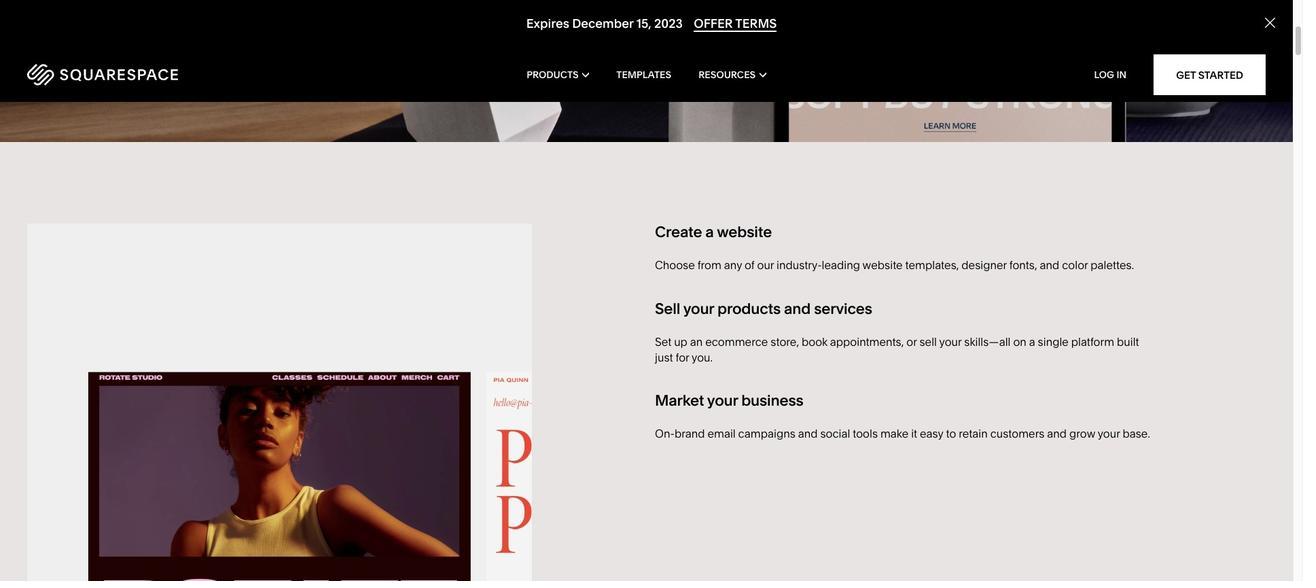 Task type: locate. For each thing, give the bounding box(es) containing it.
get started
[[1177, 68, 1244, 81]]

on
[[1014, 335, 1027, 349]]

palettes.
[[1091, 259, 1135, 272]]

create a website
[[655, 223, 772, 241]]

log
[[1095, 69, 1115, 81]]

expires december 15, 2023
[[527, 16, 683, 31]]

leading
[[822, 259, 861, 272]]

website
[[717, 223, 772, 241], [863, 259, 903, 272]]

started
[[1199, 68, 1244, 81]]

our
[[758, 259, 774, 272]]

log             in link
[[1095, 69, 1127, 81]]

1 vertical spatial a
[[1030, 335, 1036, 349]]

offer terms link
[[694, 16, 777, 32]]

offer
[[694, 16, 733, 31]]

of
[[745, 259, 755, 272]]

email
[[708, 427, 736, 441]]

and
[[1041, 259, 1060, 272], [785, 300, 811, 318], [799, 427, 818, 441], [1048, 427, 1067, 441]]

a inside set up an ecommerce store, book appointments, or sell your skills—all on a single platform built just for you.
[[1030, 335, 1036, 349]]

0 horizontal spatial a
[[706, 223, 714, 241]]

easy
[[921, 427, 944, 441]]

log             in
[[1095, 69, 1127, 81]]

your inside set up an ecommerce store, book appointments, or sell your skills—all on a single platform built just for you.
[[940, 335, 962, 349]]

base.
[[1123, 427, 1151, 441]]

2023
[[655, 16, 683, 31]]

sell
[[920, 335, 937, 349]]

on-
[[655, 427, 675, 441]]

a
[[706, 223, 714, 241], [1030, 335, 1036, 349]]

grow
[[1070, 427, 1096, 441]]

sell your products and services
[[655, 300, 873, 318]]

website right leading
[[863, 259, 903, 272]]

market your business
[[655, 392, 804, 410]]

you.
[[692, 351, 713, 364]]

an
[[691, 335, 703, 349]]

market
[[655, 392, 705, 410]]

and left social
[[799, 427, 818, 441]]

1 horizontal spatial website
[[863, 259, 903, 272]]

skills—all
[[965, 335, 1011, 349]]

appointments,
[[831, 335, 904, 349]]

and left color
[[1041, 259, 1060, 272]]

any
[[725, 259, 743, 272]]

1 vertical spatial website
[[863, 259, 903, 272]]

a right create
[[706, 223, 714, 241]]

0 vertical spatial a
[[706, 223, 714, 241]]

website up of
[[717, 223, 772, 241]]

sell
[[655, 300, 681, 318]]

products
[[718, 300, 781, 318]]

0 vertical spatial website
[[717, 223, 772, 241]]

15,
[[637, 16, 652, 31]]

squarespace logo link
[[27, 64, 275, 86]]

1 horizontal spatial a
[[1030, 335, 1036, 349]]

your
[[684, 300, 715, 318], [940, 335, 962, 349], [708, 392, 738, 410], [1098, 427, 1121, 441]]

set
[[655, 335, 672, 349]]

up
[[675, 335, 688, 349]]

resources button
[[699, 48, 767, 102]]

store,
[[771, 335, 800, 349]]

a right the on
[[1030, 335, 1036, 349]]

get started link
[[1154, 54, 1267, 95]]

just
[[655, 351, 673, 364]]

retain
[[959, 427, 988, 441]]



Task type: vqa. For each thing, say whether or not it's contained in the screenshot.
Resources button
yes



Task type: describe. For each thing, give the bounding box(es) containing it.
december
[[573, 16, 634, 31]]

services
[[815, 300, 873, 318]]

designer
[[962, 259, 1007, 272]]

customers
[[991, 427, 1045, 441]]

campaigns
[[739, 427, 796, 441]]

tools
[[853, 427, 878, 441]]

built
[[1118, 335, 1140, 349]]

offer terms
[[694, 16, 777, 31]]

brand
[[675, 427, 705, 441]]

from
[[698, 259, 722, 272]]

book
[[802, 335, 828, 349]]

get
[[1177, 68, 1197, 81]]

expires
[[527, 16, 570, 31]]

products
[[527, 69, 579, 81]]

squarespace logo image
[[27, 64, 178, 86]]

industry-
[[777, 259, 822, 272]]

for
[[676, 351, 690, 364]]

it
[[912, 427, 918, 441]]

ecommerce
[[706, 335, 769, 349]]

business
[[742, 392, 804, 410]]

and left grow
[[1048, 427, 1067, 441]]

choose
[[655, 259, 695, 272]]

platform
[[1072, 335, 1115, 349]]

0 horizontal spatial website
[[717, 223, 772, 241]]

templates link
[[617, 48, 672, 102]]

and up store,
[[785, 300, 811, 318]]

choose from any of our industry-leading website templates, designer fonts, and color palettes.
[[655, 259, 1135, 272]]

resources
[[699, 69, 756, 81]]

fonts,
[[1010, 259, 1038, 272]]

create
[[655, 223, 703, 241]]

single
[[1039, 335, 1069, 349]]

products button
[[527, 48, 590, 102]]

templates
[[617, 69, 672, 81]]

make
[[881, 427, 909, 441]]

to
[[947, 427, 957, 441]]

set up an ecommerce store, book appointments, or sell your skills—all on a single platform built just for you.
[[655, 335, 1140, 364]]

templates,
[[906, 259, 960, 272]]

social
[[821, 427, 851, 441]]

or
[[907, 335, 918, 349]]

color
[[1063, 259, 1089, 272]]

terms
[[736, 16, 777, 31]]

in
[[1117, 69, 1127, 81]]

on-brand email campaigns and social tools make it easy to retain customers and grow your base.
[[655, 427, 1151, 441]]



